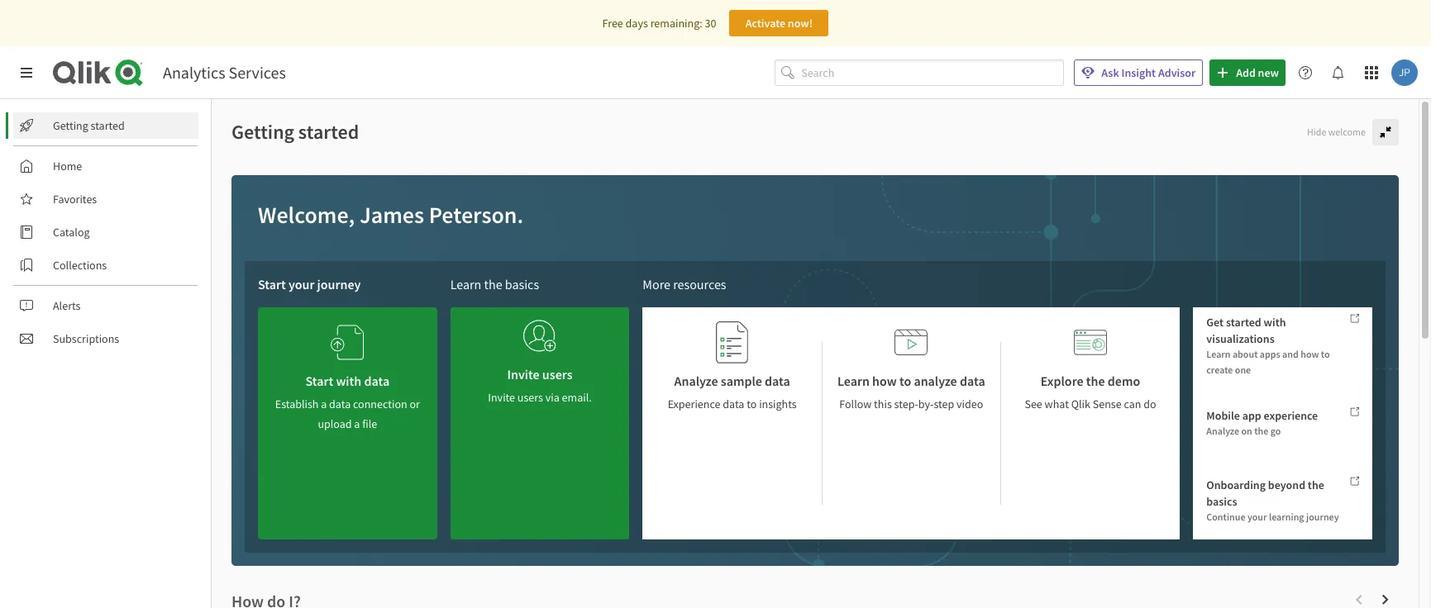 Task type: vqa. For each thing, say whether or not it's contained in the screenshot.
Learn to the middle
yes



Task type: describe. For each thing, give the bounding box(es) containing it.
with inside get started with visualizations learn about apps and how to create one
[[1264, 315, 1287, 330]]

favorites link
[[13, 186, 199, 213]]

data up upload
[[329, 397, 351, 412]]

activate
[[746, 16, 786, 31]]

free
[[603, 16, 624, 31]]

add new button
[[1210, 60, 1286, 86]]

create
[[1207, 364, 1234, 376]]

getting inside welcome, james peterson. main content
[[232, 119, 295, 145]]

subscriptions link
[[13, 326, 199, 352]]

more
[[643, 276, 671, 293]]

to inside get started with visualizations learn about apps and how to create one
[[1322, 348, 1331, 361]]

about
[[1233, 348, 1259, 361]]

get
[[1207, 315, 1224, 330]]

james
[[360, 200, 424, 230]]

analyze sample data experience data to insights
[[668, 373, 797, 412]]

alerts link
[[13, 293, 199, 319]]

explore the demo image
[[1075, 321, 1108, 365]]

step
[[934, 397, 955, 412]]

learn for learn how to analyze data follow this step-by-step video
[[838, 373, 870, 390]]

activate now!
[[746, 16, 813, 31]]

with inside start with data establish a data connection or upload a file
[[336, 373, 362, 390]]

data down sample
[[723, 397, 745, 412]]

onboarding
[[1207, 478, 1266, 493]]

explore
[[1041, 373, 1084, 390]]

the inside explore the demo see what qlik sense can do
[[1087, 373, 1106, 390]]

navigation pane element
[[0, 106, 211, 359]]

what
[[1045, 397, 1069, 412]]

start with data image
[[331, 321, 364, 365]]

the inside mobile app experience analyze on the go
[[1255, 425, 1269, 438]]

can
[[1124, 397, 1142, 412]]

get started with visualizations learn about apps and how to create one
[[1207, 315, 1331, 376]]

onboarding beyond the basics continue your learning journey
[[1207, 478, 1340, 523]]

visualizations
[[1207, 332, 1275, 347]]

analytics
[[163, 62, 225, 83]]

ask insight advisor
[[1102, 65, 1196, 80]]

analyze
[[914, 373, 958, 390]]

journey inside onboarding beyond the basics continue your learning journey
[[1307, 511, 1340, 523]]

home link
[[13, 153, 199, 180]]

apps
[[1261, 348, 1281, 361]]

mobile app experience analyze on the go
[[1207, 409, 1319, 438]]

favorites
[[53, 192, 97, 207]]

mobile
[[1207, 409, 1241, 424]]

continue
[[1207, 511, 1246, 523]]

started inside get started with visualizations learn about apps and how to create one
[[1227, 315, 1262, 330]]

services
[[229, 62, 286, 83]]

home
[[53, 159, 82, 174]]

beyond
[[1269, 478, 1306, 493]]

getting started link
[[13, 112, 199, 139]]

advisor
[[1159, 65, 1196, 80]]

start for your
[[258, 276, 286, 293]]

subscriptions
[[53, 332, 119, 347]]

one
[[1236, 364, 1252, 376]]

close sidebar menu image
[[20, 66, 33, 79]]

days
[[626, 16, 648, 31]]

via
[[546, 390, 560, 405]]

the down "peterson." in the top of the page
[[484, 276, 503, 293]]

start your journey
[[258, 276, 361, 293]]

add new
[[1237, 65, 1280, 80]]

app
[[1243, 409, 1262, 424]]

welcome,
[[258, 200, 355, 230]]

learn the basics
[[451, 276, 539, 293]]

go
[[1271, 425, 1282, 438]]

how inside learn how to analyze data follow this step-by-step video
[[873, 373, 897, 390]]

new
[[1259, 65, 1280, 80]]

0 horizontal spatial your
[[289, 276, 315, 293]]

free days remaining: 30
[[603, 16, 717, 31]]

qlik
[[1072, 397, 1091, 412]]

insight
[[1122, 65, 1157, 80]]

alerts
[[53, 299, 81, 314]]

analytics services element
[[163, 62, 286, 83]]

data up "connection"
[[364, 373, 390, 390]]

connection
[[353, 397, 408, 412]]

started inside navigation pane element
[[91, 118, 125, 133]]

how inside get started with visualizations learn about apps and how to create one
[[1301, 348, 1320, 361]]

upload
[[318, 417, 352, 432]]

analyze inside analyze sample data experience data to insights
[[675, 373, 718, 390]]

start with data establish a data connection or upload a file
[[275, 373, 420, 432]]

file
[[362, 417, 377, 432]]

welcome, james peterson.
[[258, 200, 524, 230]]

learn how to analyze data follow this step-by-step video
[[838, 373, 986, 412]]

do
[[1144, 397, 1157, 412]]

30
[[705, 16, 717, 31]]

video
[[957, 397, 984, 412]]

peterson.
[[429, 200, 524, 230]]

Search text field
[[802, 59, 1065, 86]]

1 vertical spatial users
[[518, 390, 543, 405]]

0 horizontal spatial a
[[321, 397, 327, 412]]

sense
[[1093, 397, 1122, 412]]

0 vertical spatial invite
[[507, 366, 540, 383]]



Task type: locate. For each thing, give the bounding box(es) containing it.
analyze down mobile
[[1207, 425, 1240, 438]]

1 horizontal spatial getting started
[[232, 119, 359, 145]]

1 vertical spatial journey
[[1307, 511, 1340, 523]]

start for with
[[306, 373, 334, 390]]

start inside start with data establish a data connection or upload a file
[[306, 373, 334, 390]]

0 vertical spatial to
[[1322, 348, 1331, 361]]

2 horizontal spatial to
[[1322, 348, 1331, 361]]

now!
[[788, 16, 813, 31]]

basics
[[505, 276, 539, 293], [1207, 494, 1238, 509]]

james peterson image
[[1392, 60, 1419, 86]]

start
[[258, 276, 286, 293], [306, 373, 334, 390]]

getting started down services
[[232, 119, 359, 145]]

analyze inside mobile app experience analyze on the go
[[1207, 425, 1240, 438]]

invite users invite users via email.
[[488, 366, 592, 405]]

1 vertical spatial with
[[336, 373, 362, 390]]

1 vertical spatial learn
[[1207, 348, 1231, 361]]

to up 'step-'
[[900, 373, 912, 390]]

remaining:
[[651, 16, 703, 31]]

1 horizontal spatial learn
[[838, 373, 870, 390]]

users up via on the bottom
[[543, 366, 573, 383]]

follow
[[840, 397, 872, 412]]

1 vertical spatial a
[[354, 417, 360, 432]]

invite left via on the bottom
[[488, 390, 515, 405]]

users
[[543, 366, 573, 383], [518, 390, 543, 405]]

data up insights
[[765, 373, 791, 390]]

ask
[[1102, 65, 1120, 80]]

your left learning
[[1248, 511, 1268, 523]]

learn up create
[[1207, 348, 1231, 361]]

0 vertical spatial learn
[[451, 276, 482, 293]]

1 horizontal spatial how
[[1301, 348, 1320, 361]]

0 vertical spatial a
[[321, 397, 327, 412]]

how
[[1301, 348, 1320, 361], [873, 373, 897, 390]]

journey
[[317, 276, 361, 293], [1307, 511, 1340, 523]]

collections link
[[13, 252, 199, 279]]

to
[[1322, 348, 1331, 361], [900, 373, 912, 390], [747, 397, 757, 412]]

getting started up "home" link
[[53, 118, 125, 133]]

to down sample
[[747, 397, 757, 412]]

analyze
[[675, 373, 718, 390], [1207, 425, 1240, 438]]

welcome
[[1329, 126, 1367, 138]]

learn
[[451, 276, 482, 293], [1207, 348, 1231, 361], [838, 373, 870, 390]]

searchbar element
[[775, 59, 1065, 86]]

email.
[[562, 390, 592, 405]]

1 vertical spatial analyze
[[1207, 425, 1240, 438]]

1 horizontal spatial your
[[1248, 511, 1268, 523]]

getting started
[[53, 118, 125, 133], [232, 119, 359, 145]]

invite users image
[[524, 314, 557, 358]]

hide
[[1308, 126, 1327, 138]]

start down welcome,
[[258, 276, 286, 293]]

0 vertical spatial analyze
[[675, 373, 718, 390]]

learn how to analyze data image
[[895, 321, 928, 365]]

getting
[[53, 118, 88, 133], [232, 119, 295, 145]]

hide welcome image
[[1380, 126, 1393, 139]]

hide welcome
[[1308, 126, 1367, 138]]

add
[[1237, 65, 1256, 80]]

catalog link
[[13, 219, 199, 246]]

1 vertical spatial to
[[900, 373, 912, 390]]

0 vertical spatial your
[[289, 276, 315, 293]]

0 vertical spatial with
[[1264, 315, 1287, 330]]

on
[[1242, 425, 1253, 438]]

users left via on the bottom
[[518, 390, 543, 405]]

getting started inside navigation pane element
[[53, 118, 125, 133]]

1 horizontal spatial start
[[306, 373, 334, 390]]

1 horizontal spatial to
[[900, 373, 912, 390]]

demo
[[1108, 373, 1141, 390]]

analyze up experience
[[675, 373, 718, 390]]

to right and
[[1322, 348, 1331, 361]]

analyze sample data image
[[716, 321, 749, 365]]

0 vertical spatial how
[[1301, 348, 1320, 361]]

experience
[[1264, 409, 1319, 424]]

learn up follow
[[838, 373, 870, 390]]

sample
[[721, 373, 763, 390]]

a
[[321, 397, 327, 412], [354, 417, 360, 432]]

1 vertical spatial start
[[306, 373, 334, 390]]

getting down services
[[232, 119, 295, 145]]

0 horizontal spatial getting started
[[53, 118, 125, 133]]

0 vertical spatial journey
[[317, 276, 361, 293]]

learning
[[1270, 511, 1305, 523]]

experience
[[668, 397, 721, 412]]

getting inside navigation pane element
[[53, 118, 88, 133]]

this
[[874, 397, 892, 412]]

0 vertical spatial basics
[[505, 276, 539, 293]]

more resources
[[643, 276, 727, 293]]

invite
[[507, 366, 540, 383], [488, 390, 515, 405]]

data
[[364, 373, 390, 390], [765, 373, 791, 390], [960, 373, 986, 390], [329, 397, 351, 412], [723, 397, 745, 412]]

learn down "peterson." in the top of the page
[[451, 276, 482, 293]]

0 horizontal spatial with
[[336, 373, 362, 390]]

catalog
[[53, 225, 90, 240]]

with
[[1264, 315, 1287, 330], [336, 373, 362, 390]]

0 horizontal spatial how
[[873, 373, 897, 390]]

2 vertical spatial learn
[[838, 373, 870, 390]]

learn inside learn how to analyze data follow this step-by-step video
[[838, 373, 870, 390]]

and
[[1283, 348, 1299, 361]]

2 vertical spatial to
[[747, 397, 757, 412]]

how up this
[[873, 373, 897, 390]]

2 horizontal spatial learn
[[1207, 348, 1231, 361]]

a up upload
[[321, 397, 327, 412]]

0 horizontal spatial basics
[[505, 276, 539, 293]]

2 horizontal spatial started
[[1227, 315, 1262, 330]]

1 horizontal spatial journey
[[1307, 511, 1340, 523]]

by-
[[919, 397, 934, 412]]

0 vertical spatial users
[[543, 366, 573, 383]]

start up establish
[[306, 373, 334, 390]]

learn inside get started with visualizations learn about apps and how to create one
[[1207, 348, 1231, 361]]

1 vertical spatial how
[[873, 373, 897, 390]]

basics up invite users image
[[505, 276, 539, 293]]

1 horizontal spatial a
[[354, 417, 360, 432]]

journey right learning
[[1307, 511, 1340, 523]]

1 horizontal spatial with
[[1264, 315, 1287, 330]]

establish
[[275, 397, 319, 412]]

getting started inside welcome, james peterson. main content
[[232, 119, 359, 145]]

0 horizontal spatial start
[[258, 276, 286, 293]]

0 horizontal spatial learn
[[451, 276, 482, 293]]

1 horizontal spatial analyze
[[1207, 425, 1240, 438]]

learn for learn the basics
[[451, 276, 482, 293]]

the right beyond
[[1308, 478, 1325, 493]]

welcome, james peterson. main content
[[212, 99, 1432, 609]]

activate now! link
[[730, 10, 829, 36]]

0 horizontal spatial started
[[91, 118, 125, 133]]

1 horizontal spatial basics
[[1207, 494, 1238, 509]]

1 vertical spatial your
[[1248, 511, 1268, 523]]

invite down invite users image
[[507, 366, 540, 383]]

basics up continue
[[1207, 494, 1238, 509]]

your
[[289, 276, 315, 293], [1248, 511, 1268, 523]]

to inside analyze sample data experience data to insights
[[747, 397, 757, 412]]

data inside learn how to analyze data follow this step-by-step video
[[960, 373, 986, 390]]

explore the demo see what qlik sense can do
[[1025, 373, 1157, 412]]

a left file
[[354, 417, 360, 432]]

your down welcome,
[[289, 276, 315, 293]]

collections
[[53, 258, 107, 273]]

the inside onboarding beyond the basics continue your learning journey
[[1308, 478, 1325, 493]]

your inside onboarding beyond the basics continue your learning journey
[[1248, 511, 1268, 523]]

1 vertical spatial basics
[[1207, 494, 1238, 509]]

the left go
[[1255, 425, 1269, 438]]

with up apps
[[1264, 315, 1287, 330]]

1 horizontal spatial started
[[298, 119, 359, 145]]

step-
[[895, 397, 919, 412]]

getting up home on the left top of page
[[53, 118, 88, 133]]

0 horizontal spatial getting
[[53, 118, 88, 133]]

the up sense
[[1087, 373, 1106, 390]]

journey up 'start with data' image
[[317, 276, 361, 293]]

ask insight advisor button
[[1075, 60, 1204, 86]]

insights
[[759, 397, 797, 412]]

1 vertical spatial invite
[[488, 390, 515, 405]]

basics inside onboarding beyond the basics continue your learning journey
[[1207, 494, 1238, 509]]

0 horizontal spatial analyze
[[675, 373, 718, 390]]

to inside learn how to analyze data follow this step-by-step video
[[900, 373, 912, 390]]

analytics services
[[163, 62, 286, 83]]

started
[[91, 118, 125, 133], [298, 119, 359, 145], [1227, 315, 1262, 330]]

0 vertical spatial start
[[258, 276, 286, 293]]

0 horizontal spatial journey
[[317, 276, 361, 293]]

resources
[[673, 276, 727, 293]]

with down 'start with data' image
[[336, 373, 362, 390]]

or
[[410, 397, 420, 412]]

how right and
[[1301, 348, 1320, 361]]

1 horizontal spatial getting
[[232, 119, 295, 145]]

data up 'video'
[[960, 373, 986, 390]]

0 horizontal spatial to
[[747, 397, 757, 412]]

see
[[1025, 397, 1043, 412]]



